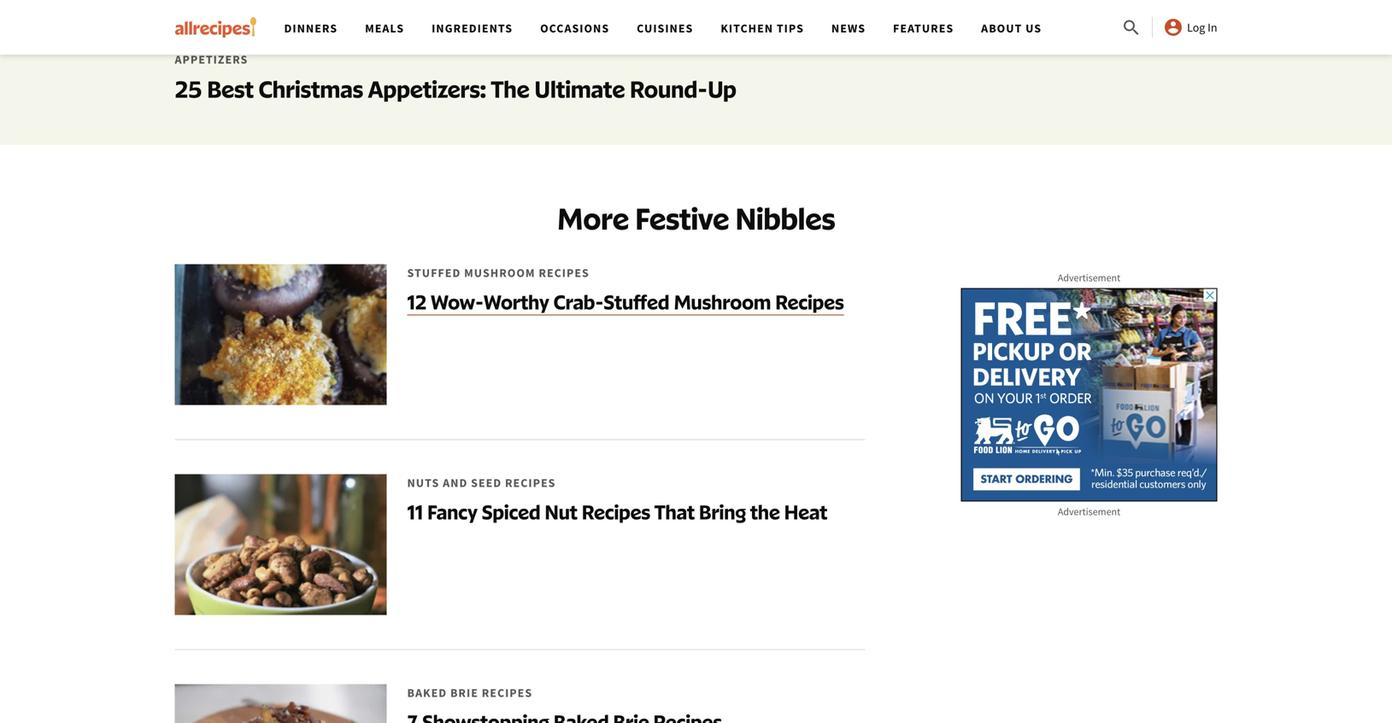 Task type: describe. For each thing, give the bounding box(es) containing it.
nibbles
[[736, 200, 835, 237]]

11 fancy spiced nut recipes that bring the heat
[[407, 500, 828, 525]]

11
[[407, 500, 423, 525]]

ultimate
[[534, 75, 625, 103]]

25 best christmas appetizers: the ultimate round-up link
[[175, 0, 834, 111]]

christmas
[[259, 75, 363, 103]]

25 best christmas appetizers: the ultimate round-up
[[175, 75, 737, 103]]

that
[[655, 500, 695, 525]]

worthy
[[484, 290, 550, 315]]

kitchen tips link
[[721, 21, 804, 36]]

news
[[832, 21, 866, 36]]

wow-
[[431, 290, 484, 315]]

the
[[750, 500, 780, 525]]

festive
[[635, 200, 729, 237]]

wreath-shaped cheese ball on a black plate surrounded by crackers image
[[175, 0, 834, 38]]

more festive nibbles
[[557, 200, 835, 237]]

account image
[[1163, 17, 1184, 38]]

12
[[407, 290, 427, 315]]

kitchen
[[721, 21, 774, 36]]

ingredients link
[[432, 21, 513, 36]]

log in link
[[1163, 17, 1218, 38]]

cuisines
[[637, 21, 693, 36]]

mushroom
[[674, 290, 771, 315]]

us
[[1026, 21, 1042, 36]]

bring
[[699, 500, 746, 525]]

meals link
[[365, 21, 404, 36]]

about us link
[[981, 21, 1042, 36]]

occasions link
[[540, 21, 610, 36]]

25
[[175, 75, 202, 103]]

dinners link
[[284, 21, 338, 36]]

portrait shot apple and bacon-topped brie image
[[175, 685, 387, 724]]



Task type: locate. For each thing, give the bounding box(es) containing it.
advertisement element
[[961, 288, 1218, 502]]

1 vertical spatial recipes
[[582, 500, 651, 525]]

the
[[491, 75, 530, 103]]

features link
[[893, 21, 954, 36]]

round-
[[630, 75, 708, 103]]

dinners
[[284, 21, 338, 36]]

home image
[[175, 17, 257, 38]]

up
[[708, 75, 737, 103]]

0 vertical spatial recipes
[[775, 290, 844, 315]]

search image
[[1122, 18, 1142, 38]]

features
[[893, 21, 954, 36]]

kitchen tips
[[721, 21, 804, 36]]

navigation containing dinners
[[271, 0, 1122, 55]]

12 wow-worthy crab-stuffed mushroom recipes link
[[175, 237, 865, 441]]

crab-
[[554, 290, 604, 315]]

more
[[557, 200, 629, 237]]

about
[[981, 21, 1023, 36]]

tips
[[777, 21, 804, 36]]

nut
[[545, 500, 578, 525]]

heat
[[784, 500, 828, 525]]

meals
[[365, 21, 404, 36]]

in
[[1208, 20, 1218, 35]]

close up of crab stuffed mushrooms image
[[175, 265, 387, 406]]

news link
[[832, 21, 866, 36]]

occasions
[[540, 21, 610, 36]]

log in
[[1187, 20, 1218, 35]]

spiced
[[482, 500, 541, 525]]

appetizers:
[[368, 75, 486, 103]]

0 horizontal spatial recipes
[[582, 500, 651, 525]]

12 wow-worthy crab-stuffed mushroom recipes
[[407, 290, 844, 315]]

navigation
[[271, 0, 1122, 55]]

best
[[207, 75, 254, 103]]

ingredients
[[432, 21, 513, 36]]

about us
[[981, 21, 1042, 36]]

cuisines link
[[637, 21, 693, 36]]

11 fancy spiced nut recipes that bring the heat link
[[175, 441, 865, 651]]

tajin roasted nuts image
[[175, 475, 387, 616]]

fancy
[[427, 500, 478, 525]]

1 horizontal spatial recipes
[[775, 290, 844, 315]]

log
[[1187, 20, 1206, 35]]

recipes
[[775, 290, 844, 315], [582, 500, 651, 525]]

stuffed
[[604, 290, 670, 315]]



Task type: vqa. For each thing, say whether or not it's contained in the screenshot.
to
no



